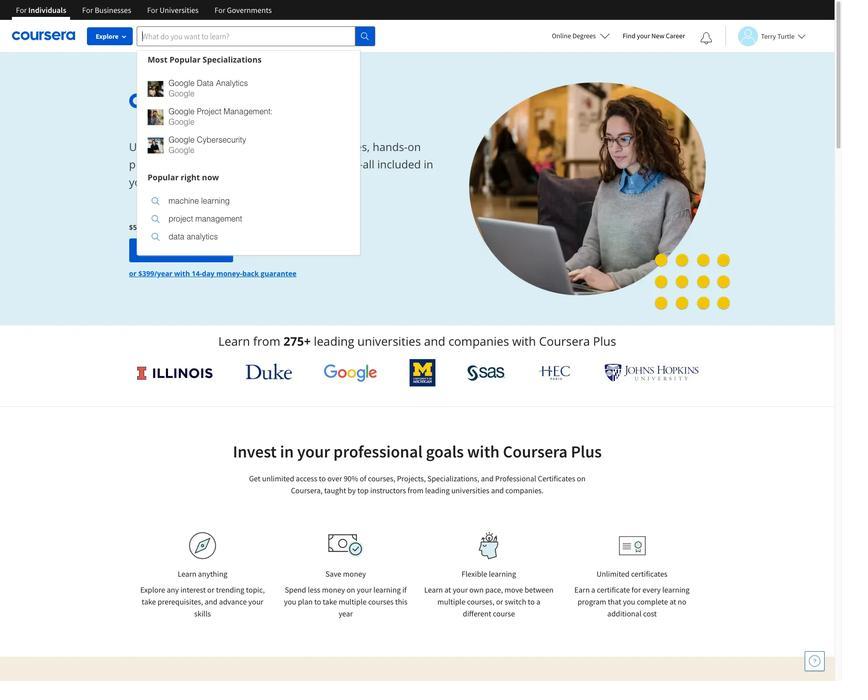 Task type: vqa. For each thing, say whether or not it's contained in the screenshot.
Find your New Career link
yes



Task type: describe. For each thing, give the bounding box(es) containing it.
course
[[493, 609, 515, 619]]

if
[[403, 585, 407, 595]]

your inside unlimited access to 7,000+ world-class courses, hands-on projects, and job-ready certificate programs—all included in your subscription
[[129, 174, 152, 189]]

professional
[[334, 442, 423, 463]]

that
[[608, 597, 622, 607]]

universities inside get unlimited access to over 90% of courses, projects, specializations, and professional certificates on coursera, taught by top instructors from leading universities and companies.
[[452, 486, 490, 496]]

/year
[[154, 269, 173, 279]]

career
[[666, 31, 685, 40]]

at inside earn a certificate for every learning program that you complete at no additional cost
[[670, 597, 677, 607]]

move
[[505, 585, 523, 595]]

for for universities
[[147, 5, 158, 15]]

1 horizontal spatial with
[[467, 442, 500, 463]]

in inside unlimited access to 7,000+ world-class courses, hands-on projects, and job-ready certificate programs—all included in your subscription
[[424, 157, 434, 172]]

anything
[[198, 570, 228, 579]]

any
[[167, 585, 179, 595]]

terry
[[762, 32, 777, 41]]

earn
[[575, 585, 590, 595]]

learn from 275+ leading universities and companies with coursera plus
[[218, 333, 617, 350]]

project
[[169, 215, 193, 224]]

online degrees
[[552, 31, 596, 40]]

certificate inside earn a certificate for every learning program that you complete at no additional cost
[[597, 585, 630, 595]]

own
[[470, 585, 484, 595]]

3 google from the top
[[169, 107, 195, 116]]

cost
[[643, 609, 657, 619]]

data
[[197, 79, 214, 88]]

management
[[195, 215, 242, 224]]

university of michigan image
[[410, 360, 436, 387]]

different
[[463, 609, 492, 619]]

1 vertical spatial coursera
[[503, 442, 568, 463]]

google data analytics google
[[169, 79, 248, 98]]

skills
[[194, 609, 211, 619]]

save
[[326, 570, 342, 579]]

you inside earn a certificate for every learning program that you complete at no additional cost
[[623, 597, 636, 607]]

or inside learn at your own pace, move between multiple courses, or switch to a different course
[[496, 597, 503, 607]]

list box for popular right now
[[137, 186, 360, 255]]

7,000+
[[231, 139, 265, 154]]

1 google from the top
[[169, 79, 195, 88]]

spend less money on your learning if you plan to take multiple courses this year
[[284, 585, 408, 619]]

start 7-day free trial button
[[129, 239, 233, 263]]

this
[[395, 597, 408, 607]]

guarantee
[[261, 269, 297, 279]]

banner navigation
[[8, 0, 280, 27]]

learning inside earn a certificate for every learning program that you complete at no additional cost
[[663, 585, 690, 595]]

machine learning
[[169, 197, 230, 206]]

/month,
[[141, 223, 169, 232]]

275+
[[284, 333, 311, 350]]

trial
[[202, 246, 217, 256]]

2 horizontal spatial with
[[513, 333, 536, 350]]

learning inside autocomplete results list box
[[201, 197, 230, 206]]

for universities
[[147, 5, 199, 15]]

back
[[243, 269, 259, 279]]

individuals
[[28, 5, 66, 15]]

over
[[328, 474, 342, 484]]

hec paris image
[[538, 363, 572, 383]]

invest
[[233, 442, 277, 463]]

1 horizontal spatial day
[[202, 269, 215, 279]]

companies
[[449, 333, 509, 350]]

learn for learn at your own pace, move between multiple courses, or switch to a different course
[[424, 585, 443, 595]]

0 vertical spatial money
[[343, 570, 366, 579]]

0 vertical spatial from
[[253, 333, 281, 350]]

degrees
[[573, 31, 596, 40]]

less
[[308, 585, 321, 595]]

to inside unlimited access to 7,000+ world-class courses, hands-on projects, and job-ready certificate programs—all included in your subscription
[[218, 139, 228, 154]]

money-
[[216, 269, 243, 279]]

coursera plus image
[[129, 93, 280, 108]]

save money
[[326, 570, 366, 579]]

learn anything image
[[189, 533, 216, 560]]

plan
[[298, 597, 313, 607]]

day inside button
[[171, 246, 183, 256]]

at inside learn at your own pace, move between multiple courses, or switch to a different course
[[445, 585, 451, 595]]

goals
[[426, 442, 464, 463]]

show notifications image
[[701, 32, 713, 44]]

access inside unlimited access to 7,000+ world-class courses, hands-on projects, and job-ready certificate programs—all included in your subscription
[[182, 139, 215, 154]]

0 vertical spatial plus
[[593, 333, 617, 350]]

or $399 /year with 14-day money-back guarantee
[[129, 269, 297, 279]]

project
[[197, 107, 222, 116]]

projects,
[[397, 474, 426, 484]]

you inside the spend less money on your learning if you plan to take multiple courses this year
[[284, 597, 296, 607]]

programs—all
[[302, 157, 375, 172]]

for for individuals
[[16, 5, 27, 15]]

for for businesses
[[82, 5, 93, 15]]

governments
[[227, 5, 272, 15]]

certificate inside unlimited access to 7,000+ world-class courses, hands-on projects, and job-ready certificate programs—all included in your subscription
[[249, 157, 300, 172]]

and inside explore any interest or trending topic, take prerequisites, and advance your skills
[[205, 597, 218, 607]]

5 google from the top
[[169, 136, 195, 144]]

0 horizontal spatial leading
[[314, 333, 355, 350]]

trending
[[216, 585, 245, 595]]

subscription
[[155, 174, 218, 189]]

take inside the spend less money on your learning if you plan to take multiple courses this year
[[323, 597, 337, 607]]

google project management: google
[[169, 107, 273, 127]]

get
[[249, 474, 261, 484]]

get unlimited access to over 90% of courses, projects, specializations, and professional certificates on coursera, taught by top instructors from leading universities and companies.
[[249, 474, 586, 496]]

a inside earn a certificate for every learning program that you complete at no additional cost
[[592, 585, 596, 595]]

14-
[[192, 269, 202, 279]]

most popular specializations
[[148, 54, 262, 65]]

earn a certificate for every learning program that you complete at no additional cost
[[575, 585, 690, 619]]

on inside get unlimited access to over 90% of courses, projects, specializations, and professional certificates on coursera, taught by top instructors from leading universities and companies.
[[577, 474, 586, 484]]

prerequisites,
[[158, 597, 203, 607]]

unlimited for unlimited certificates
[[597, 570, 630, 579]]

90%
[[344, 474, 358, 484]]

businesses
[[95, 5, 131, 15]]

0 vertical spatial popular
[[170, 54, 201, 65]]

by
[[348, 486, 356, 496]]

analytics
[[216, 79, 248, 88]]

year
[[339, 609, 353, 619]]

access inside get unlimited access to over 90% of courses, projects, specializations, and professional certificates on coursera, taught by top instructors from leading universities and companies.
[[296, 474, 318, 484]]

unlimited access to 7,000+ world-class courses, hands-on projects, and job-ready certificate programs—all included in your subscription
[[129, 139, 434, 189]]

projects,
[[129, 157, 173, 172]]

spend
[[285, 585, 306, 595]]

multiple inside learn at your own pace, move between multiple courses, or switch to a different course
[[438, 597, 466, 607]]

pace,
[[486, 585, 503, 595]]

hands-
[[373, 139, 408, 154]]

learn for learn from 275+ leading universities and companies with coursera plus
[[218, 333, 250, 350]]

courses, inside get unlimited access to over 90% of courses, projects, specializations, and professional certificates on coursera, taught by top instructors from leading universities and companies.
[[368, 474, 396, 484]]

switch
[[505, 597, 527, 607]]

0 vertical spatial coursera
[[539, 333, 590, 350]]

a inside learn at your own pace, move between multiple courses, or switch to a different course
[[537, 597, 541, 607]]

What do you want to learn? text field
[[137, 26, 356, 46]]

flexible learning image
[[472, 533, 506, 560]]

sas image
[[468, 365, 506, 381]]

specializations
[[203, 54, 262, 65]]

universities
[[160, 5, 199, 15]]

turtle
[[778, 32, 795, 41]]

4 google from the top
[[169, 118, 195, 127]]



Task type: locate. For each thing, give the bounding box(es) containing it.
learn for learn anything
[[178, 570, 197, 579]]

0 vertical spatial a
[[592, 585, 596, 595]]

0 horizontal spatial you
[[284, 597, 296, 607]]

for left governments
[[215, 5, 226, 15]]

anytime
[[195, 223, 224, 232]]

0 horizontal spatial from
[[253, 333, 281, 350]]

job-
[[198, 157, 218, 172]]

and inside unlimited access to 7,000+ world-class courses, hands-on projects, and job-ready certificate programs—all included in your subscription
[[176, 157, 195, 172]]

day
[[171, 246, 183, 256], [202, 269, 215, 279]]

and up "skills" at bottom
[[205, 597, 218, 607]]

1 multiple from the left
[[339, 597, 367, 607]]

take right plan
[[323, 597, 337, 607]]

1 vertical spatial a
[[537, 597, 541, 607]]

with right companies
[[513, 333, 536, 350]]

your left the own
[[453, 585, 468, 595]]

unlimited certificates image
[[619, 536, 646, 556]]

a down the between
[[537, 597, 541, 607]]

certificates
[[632, 570, 668, 579]]

certificate
[[249, 157, 300, 172], [597, 585, 630, 595]]

0 vertical spatial in
[[424, 157, 434, 172]]

access up coursera,
[[296, 474, 318, 484]]

every
[[643, 585, 661, 595]]

your right find
[[637, 31, 650, 40]]

1 horizontal spatial take
[[323, 597, 337, 607]]

list box for most popular specializations
[[137, 68, 360, 168]]

university of illinois at urbana-champaign image
[[136, 365, 214, 381]]

explore left any
[[140, 585, 165, 595]]

coursera up the 'professional'
[[503, 442, 568, 463]]

flexible learning
[[462, 570, 517, 579]]

1 vertical spatial universities
[[452, 486, 490, 496]]

or up course
[[496, 597, 503, 607]]

between
[[525, 585, 554, 595]]

from inside get unlimited access to over 90% of courses, projects, specializations, and professional certificates on coursera, taught by top instructors from leading universities and companies.
[[408, 486, 424, 496]]

to inside get unlimited access to over 90% of courses, projects, specializations, and professional certificates on coursera, taught by top instructors from leading universities and companies.
[[319, 474, 326, 484]]

your inside explore any interest or trending topic, take prerequisites, and advance your skills
[[248, 597, 264, 607]]

1 vertical spatial learn
[[178, 570, 197, 579]]

0 horizontal spatial certificate
[[249, 157, 300, 172]]

for businesses
[[82, 5, 131, 15]]

1 vertical spatial at
[[670, 597, 677, 607]]

0 horizontal spatial access
[[182, 139, 215, 154]]

your up over
[[297, 442, 330, 463]]

0 vertical spatial with
[[174, 269, 190, 279]]

1 horizontal spatial universities
[[452, 486, 490, 496]]

2 take from the left
[[323, 597, 337, 607]]

0 horizontal spatial a
[[537, 597, 541, 607]]

multiple inside the spend less money on your learning if you plan to take multiple courses this year
[[339, 597, 367, 607]]

class
[[300, 139, 325, 154]]

$59 /month, cancel anytime
[[129, 223, 224, 232]]

you down 'spend'
[[284, 597, 296, 607]]

learn up 'interest'
[[178, 570, 197, 579]]

to up ready on the top left
[[218, 139, 228, 154]]

certificate down world-
[[249, 157, 300, 172]]

1 horizontal spatial or
[[207, 585, 215, 595]]

on down save money
[[347, 585, 355, 595]]

in up unlimited
[[280, 442, 294, 463]]

autocomplete results list box
[[137, 50, 361, 255]]

suggestion image image
[[148, 81, 164, 97], [148, 109, 164, 125], [148, 138, 164, 153], [152, 197, 160, 205], [152, 215, 160, 223], [152, 233, 160, 241]]

unlimited for unlimited access to 7,000+ world-class courses, hands-on projects, and job-ready certificate programs—all included in your subscription
[[129, 139, 179, 154]]

a right 'earn'
[[592, 585, 596, 595]]

2 vertical spatial with
[[467, 442, 500, 463]]

learn up duke university image
[[218, 333, 250, 350]]

4 for from the left
[[215, 5, 226, 15]]

right
[[181, 172, 200, 183]]

explore any interest or trending topic, take prerequisites, and advance your skills
[[140, 585, 265, 619]]

leading
[[314, 333, 355, 350], [425, 486, 450, 496]]

0 horizontal spatial in
[[280, 442, 294, 463]]

courses, up instructors
[[368, 474, 396, 484]]

1 horizontal spatial access
[[296, 474, 318, 484]]

on
[[408, 139, 421, 154], [577, 474, 586, 484], [347, 585, 355, 595]]

multiple up the different
[[438, 597, 466, 607]]

1 horizontal spatial from
[[408, 486, 424, 496]]

to down the between
[[528, 597, 535, 607]]

learning
[[201, 197, 230, 206], [489, 570, 517, 579], [374, 585, 401, 595], [663, 585, 690, 595]]

your down projects,
[[129, 174, 152, 189]]

at left the own
[[445, 585, 451, 595]]

in right the included
[[424, 157, 434, 172]]

or
[[129, 269, 137, 279], [207, 585, 215, 595], [496, 597, 503, 607]]

1 vertical spatial from
[[408, 486, 424, 496]]

with right goals
[[467, 442, 500, 463]]

online
[[552, 31, 571, 40]]

1 vertical spatial with
[[513, 333, 536, 350]]

free
[[185, 246, 200, 256]]

7-
[[164, 246, 171, 256]]

unlimited up 'that'
[[597, 570, 630, 579]]

0 vertical spatial certificate
[[249, 157, 300, 172]]

1 horizontal spatial learn
[[218, 333, 250, 350]]

now
[[202, 172, 219, 183]]

money inside the spend less money on your learning if you plan to take multiple courses this year
[[322, 585, 345, 595]]

6 google from the top
[[169, 146, 195, 155]]

for individuals
[[16, 5, 66, 15]]

advance
[[219, 597, 247, 607]]

1 horizontal spatial certificate
[[597, 585, 630, 595]]

courses
[[368, 597, 394, 607]]

learn anything
[[178, 570, 228, 579]]

money down save
[[322, 585, 345, 595]]

learn inside learn at your own pace, move between multiple courses, or switch to a different course
[[424, 585, 443, 595]]

and up popular right now
[[176, 157, 195, 172]]

or inside explore any interest or trending topic, take prerequisites, and advance your skills
[[207, 585, 215, 595]]

1 vertical spatial money
[[322, 585, 345, 595]]

project management
[[169, 215, 242, 224]]

coursera image
[[12, 28, 75, 44]]

1 vertical spatial courses,
[[368, 474, 396, 484]]

0 vertical spatial day
[[171, 246, 183, 256]]

0 vertical spatial or
[[129, 269, 137, 279]]

popular right most
[[170, 54, 201, 65]]

and up university of michigan image
[[424, 333, 446, 350]]

0 horizontal spatial take
[[142, 597, 156, 607]]

for left individuals
[[16, 5, 27, 15]]

unlimited inside unlimited access to 7,000+ world-class courses, hands-on projects, and job-ready certificate programs—all included in your subscription
[[129, 139, 179, 154]]

0 horizontal spatial learn
[[178, 570, 197, 579]]

1 vertical spatial plus
[[571, 442, 602, 463]]

explore for explore
[[96, 32, 119, 41]]

leading down specializations,
[[425, 486, 450, 496]]

learning inside the spend less money on your learning if you plan to take multiple courses this year
[[374, 585, 401, 595]]

taught
[[324, 486, 346, 496]]

learn
[[218, 333, 250, 350], [178, 570, 197, 579], [424, 585, 443, 595]]

0 vertical spatial learn
[[218, 333, 250, 350]]

coursera,
[[291, 486, 323, 496]]

find
[[623, 31, 636, 40]]

explore inside explore any interest or trending topic, take prerequisites, and advance your skills
[[140, 585, 165, 595]]

1 horizontal spatial on
[[408, 139, 421, 154]]

explore for explore any interest or trending topic, take prerequisites, and advance your skills
[[140, 585, 165, 595]]

0 vertical spatial list box
[[137, 68, 360, 168]]

popular down projects,
[[148, 172, 179, 183]]

on inside the spend less money on your learning if you plan to take multiple courses this year
[[347, 585, 355, 595]]

leading up "google" image on the left bottom of page
[[314, 333, 355, 350]]

list box
[[137, 68, 360, 168], [137, 186, 360, 255]]

0 vertical spatial on
[[408, 139, 421, 154]]

save money image
[[328, 535, 364, 558]]

0 horizontal spatial day
[[171, 246, 183, 256]]

explore button
[[87, 27, 133, 45]]

machine
[[169, 197, 199, 206]]

most
[[148, 54, 168, 65]]

johns hopkins university image
[[605, 364, 699, 383]]

day down data
[[171, 246, 183, 256]]

certificate up 'that'
[[597, 585, 630, 595]]

list box containing google data analytics
[[137, 68, 360, 168]]

0 horizontal spatial at
[[445, 585, 451, 595]]

0 vertical spatial access
[[182, 139, 215, 154]]

2 google from the top
[[169, 89, 195, 98]]

none search field containing most popular specializations
[[137, 26, 376, 255]]

a
[[592, 585, 596, 595], [537, 597, 541, 607]]

learning up the pace, on the bottom right of the page
[[489, 570, 517, 579]]

additional
[[608, 609, 642, 619]]

1 vertical spatial access
[[296, 474, 318, 484]]

invest in your professional goals with coursera plus
[[233, 442, 602, 463]]

learning up no
[[663, 585, 690, 595]]

interest
[[181, 585, 206, 595]]

1 horizontal spatial a
[[592, 585, 596, 595]]

1 you from the left
[[284, 597, 296, 607]]

your inside learn at your own pace, move between multiple courses, or switch to a different course
[[453, 585, 468, 595]]

learn right 'if'
[[424, 585, 443, 595]]

access up job-
[[182, 139, 215, 154]]

1 horizontal spatial multiple
[[438, 597, 466, 607]]

instructors
[[371, 486, 406, 496]]

specializations,
[[428, 474, 480, 484]]

learning up courses
[[374, 585, 401, 595]]

at
[[445, 585, 451, 595], [670, 597, 677, 607]]

you
[[284, 597, 296, 607], [623, 597, 636, 607]]

your down "topic,"
[[248, 597, 264, 607]]

courses, inside learn at your own pace, move between multiple courses, or switch to a different course
[[467, 597, 495, 607]]

your inside the spend less money on your learning if you plan to take multiple courses this year
[[357, 585, 372, 595]]

google image
[[324, 364, 378, 383]]

with
[[174, 269, 190, 279], [513, 333, 536, 350], [467, 442, 500, 463]]

None search field
[[137, 26, 376, 255]]

unlimited
[[262, 474, 294, 484]]

2 horizontal spatial learn
[[424, 585, 443, 595]]

0 horizontal spatial universities
[[358, 333, 421, 350]]

1 vertical spatial leading
[[425, 486, 450, 496]]

1 horizontal spatial at
[[670, 597, 677, 607]]

2 you from the left
[[623, 597, 636, 607]]

multiple up year
[[339, 597, 367, 607]]

program
[[578, 597, 607, 607]]

flexible
[[462, 570, 488, 579]]

popular right now
[[148, 172, 219, 183]]

and left the 'professional'
[[481, 474, 494, 484]]

1 vertical spatial certificate
[[597, 585, 630, 595]]

to left over
[[319, 474, 326, 484]]

to right plan
[[314, 597, 321, 607]]

1 for from the left
[[16, 5, 27, 15]]

duke university image
[[246, 364, 292, 380]]

0 horizontal spatial on
[[347, 585, 355, 595]]

2 vertical spatial courses,
[[467, 597, 495, 607]]

leading inside get unlimited access to over 90% of courses, projects, specializations, and professional certificates on coursera, taught by top instructors from leading universities and companies.
[[425, 486, 450, 496]]

take inside explore any interest or trending topic, take prerequisites, and advance your skills
[[142, 597, 156, 607]]

terry turtle
[[762, 32, 795, 41]]

take left the prerequisites,
[[142, 597, 156, 607]]

1 take from the left
[[142, 597, 156, 607]]

terry turtle button
[[726, 26, 806, 46]]

1 vertical spatial in
[[280, 442, 294, 463]]

analytics
[[187, 233, 218, 241]]

learning up "management" on the left top of page
[[201, 197, 230, 206]]

on up the included
[[408, 139, 421, 154]]

topic,
[[246, 585, 265, 595]]

or left $399
[[129, 269, 137, 279]]

take
[[142, 597, 156, 607], [323, 597, 337, 607]]

for
[[632, 585, 641, 595]]

unlimited
[[129, 139, 179, 154], [597, 570, 630, 579]]

day left the money-
[[202, 269, 215, 279]]

1 vertical spatial unlimited
[[597, 570, 630, 579]]

for for governments
[[215, 5, 226, 15]]

your up courses
[[357, 585, 372, 595]]

1 vertical spatial explore
[[140, 585, 165, 595]]

0 horizontal spatial with
[[174, 269, 190, 279]]

universities up university of michigan image
[[358, 333, 421, 350]]

for governments
[[215, 5, 272, 15]]

management:
[[224, 107, 273, 116]]

coursera
[[539, 333, 590, 350], [503, 442, 568, 463]]

0 horizontal spatial unlimited
[[129, 139, 179, 154]]

1 list box from the top
[[137, 68, 360, 168]]

2 horizontal spatial or
[[496, 597, 503, 607]]

1 horizontal spatial unlimited
[[597, 570, 630, 579]]

or down anything
[[207, 585, 215, 595]]

on right certificates
[[577, 474, 586, 484]]

2 horizontal spatial on
[[577, 474, 586, 484]]

professional
[[496, 474, 537, 484]]

1 vertical spatial day
[[202, 269, 215, 279]]

start 7-day free trial
[[145, 246, 217, 256]]

2 vertical spatial or
[[496, 597, 503, 607]]

1 vertical spatial or
[[207, 585, 215, 595]]

unlimited certificates
[[597, 570, 668, 579]]

2 vertical spatial learn
[[424, 585, 443, 595]]

from
[[253, 333, 281, 350], [408, 486, 424, 496]]

explore inside popup button
[[96, 32, 119, 41]]

1 horizontal spatial you
[[623, 597, 636, 607]]

1 vertical spatial on
[[577, 474, 586, 484]]

1 horizontal spatial in
[[424, 157, 434, 172]]

cancel
[[171, 223, 193, 232]]

complete
[[637, 597, 668, 607]]

from down projects,
[[408, 486, 424, 496]]

0 vertical spatial at
[[445, 585, 451, 595]]

courses, up programs—all
[[328, 139, 370, 154]]

google cybersecurity google
[[169, 136, 246, 155]]

you up additional
[[623, 597, 636, 607]]

plus
[[593, 333, 617, 350], [571, 442, 602, 463]]

money right save
[[343, 570, 366, 579]]

coursera up hec paris image
[[539, 333, 590, 350]]

data
[[169, 233, 185, 241]]

2 vertical spatial on
[[347, 585, 355, 595]]

2 for from the left
[[82, 5, 93, 15]]

1 vertical spatial popular
[[148, 172, 179, 183]]

in
[[424, 157, 434, 172], [280, 442, 294, 463]]

0 horizontal spatial explore
[[96, 32, 119, 41]]

0 horizontal spatial or
[[129, 269, 137, 279]]

unlimited up projects,
[[129, 139, 179, 154]]

courses, up the different
[[467, 597, 495, 607]]

and down the 'professional'
[[491, 486, 504, 496]]

universities down specializations,
[[452, 486, 490, 496]]

0 vertical spatial courses,
[[328, 139, 370, 154]]

0 vertical spatial universities
[[358, 333, 421, 350]]

help center image
[[809, 656, 821, 668]]

explore down for businesses
[[96, 32, 119, 41]]

certificates
[[538, 474, 576, 484]]

for left universities
[[147, 5, 158, 15]]

from left 275+
[[253, 333, 281, 350]]

of
[[360, 474, 367, 484]]

1 horizontal spatial explore
[[140, 585, 165, 595]]

courses, inside unlimited access to 7,000+ world-class courses, hands-on projects, and job-ready certificate programs—all included in your subscription
[[328, 139, 370, 154]]

0 vertical spatial leading
[[314, 333, 355, 350]]

at left no
[[670, 597, 677, 607]]

to inside the spend less money on your learning if you plan to take multiple courses this year
[[314, 597, 321, 607]]

1 horizontal spatial leading
[[425, 486, 450, 496]]

start
[[145, 246, 162, 256]]

1 vertical spatial list box
[[137, 186, 360, 255]]

0 vertical spatial unlimited
[[129, 139, 179, 154]]

on inside unlimited access to 7,000+ world-class courses, hands-on projects, and job-ready certificate programs—all included in your subscription
[[408, 139, 421, 154]]

for left the businesses
[[82, 5, 93, 15]]

0 horizontal spatial multiple
[[339, 597, 367, 607]]

with left the 14-
[[174, 269, 190, 279]]

3 for from the left
[[147, 5, 158, 15]]

list box containing machine learning
[[137, 186, 360, 255]]

2 multiple from the left
[[438, 597, 466, 607]]

to inside learn at your own pace, move between multiple courses, or switch to a different course
[[528, 597, 535, 607]]

0 vertical spatial explore
[[96, 32, 119, 41]]

2 list box from the top
[[137, 186, 360, 255]]



